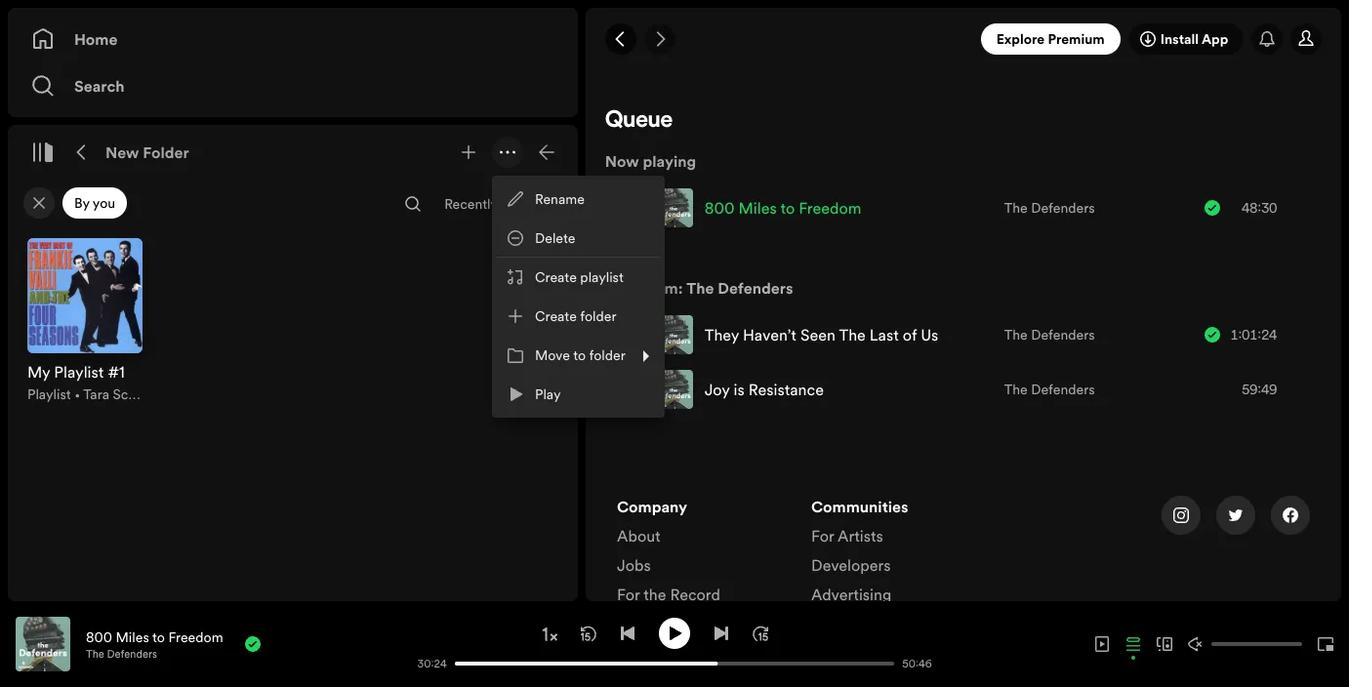Task type: locate. For each thing, give the bounding box(es) containing it.
previous image
[[620, 625, 636, 641]]

cell
[[623, 308, 638, 361], [623, 363, 638, 416]]

for left the on the bottom of the page
[[617, 584, 640, 605]]

create inside create playlist button
[[535, 267, 577, 287]]

new folder
[[105, 142, 189, 163]]

move
[[535, 346, 570, 365]]

communities for artists developers advertising
[[811, 496, 908, 605]]

2 cell from the top
[[623, 363, 638, 416]]

go back image
[[613, 31, 628, 47]]

recently added
[[444, 194, 542, 214]]

freedom for 800 miles to freedom
[[799, 197, 861, 219]]

company about jobs for the record
[[617, 496, 720, 605]]

800
[[705, 197, 735, 219], [86, 627, 112, 647]]

0 vertical spatial miles
[[739, 197, 777, 219]]

menu
[[492, 176, 665, 418]]

create up move in the bottom of the page
[[535, 307, 577, 326]]

by you
[[74, 193, 115, 213]]

seen
[[800, 324, 836, 346]]

800 miles to freedom cell
[[654, 182, 869, 234]]

list containing company
[[617, 496, 788, 613]]

0 vertical spatial create
[[535, 267, 577, 287]]

the defenders for joy is resistance
[[1004, 380, 1095, 399]]

cell down next in the top of the page
[[623, 308, 638, 361]]

0 horizontal spatial for
[[617, 584, 640, 605]]

2 the defenders from the top
[[1004, 325, 1095, 345]]

cell for joy is resistance
[[623, 363, 638, 416]]

create folder
[[535, 307, 616, 326]]

1 vertical spatial folder
[[589, 346, 626, 365]]

0 vertical spatial cell
[[623, 308, 638, 361]]

they haven't seen the last of us cell
[[654, 308, 946, 361]]

of
[[903, 324, 917, 346]]

premium
[[1048, 29, 1105, 49]]

1 vertical spatial for
[[617, 584, 640, 605]]

developers link
[[811, 554, 891, 584]]

2 create from the top
[[535, 307, 577, 326]]

recently
[[444, 194, 498, 214]]

cell right play
[[623, 363, 638, 416]]

48:30
[[1242, 198, 1277, 218]]

1 vertical spatial 800
[[86, 627, 112, 647]]

0 vertical spatial for
[[811, 525, 834, 547]]

explore premium
[[996, 29, 1105, 49]]

0 horizontal spatial list
[[617, 496, 788, 613]]

0 horizontal spatial miles
[[116, 627, 149, 647]]

joy
[[705, 379, 730, 400]]

miles for 800 miles to freedom the defenders
[[116, 627, 149, 647]]

joy is resistance cell
[[654, 363, 832, 416]]

folder inside dropdown button
[[589, 346, 626, 365]]

group
[[16, 226, 154, 416]]

0 vertical spatial the defenders
[[1004, 198, 1095, 218]]

play
[[535, 385, 561, 404]]

list
[[617, 496, 788, 613], [811, 496, 982, 664]]

folder
[[580, 307, 616, 326], [589, 346, 626, 365]]

defenders inside 800 miles to freedom the defenders
[[107, 647, 157, 661]]

0 horizontal spatial to
[[152, 627, 165, 647]]

for
[[811, 525, 834, 547], [617, 584, 640, 605]]

1 vertical spatial to
[[573, 346, 586, 365]]

1 horizontal spatial 800
[[705, 197, 735, 219]]

0 horizontal spatial 800
[[86, 627, 112, 647]]

1 vertical spatial the defenders
[[1004, 325, 1095, 345]]

1 horizontal spatial for
[[811, 525, 834, 547]]

record
[[670, 584, 720, 605]]

new
[[105, 142, 139, 163]]

instagram image
[[1173, 508, 1189, 523]]

about
[[617, 525, 661, 547]]

create inside the create folder button
[[535, 307, 577, 326]]

0 vertical spatial folder
[[580, 307, 616, 326]]

search
[[74, 75, 125, 97]]

playlist
[[580, 267, 624, 287]]

the
[[1004, 198, 1028, 218], [687, 277, 714, 299], [839, 324, 866, 346], [1004, 325, 1028, 345], [1004, 380, 1028, 399], [86, 647, 104, 661]]

folder down the create folder button
[[589, 346, 626, 365]]

create for create folder
[[535, 307, 577, 326]]

about link
[[617, 525, 661, 554]]

resistance
[[749, 379, 824, 400]]

800 miles to freedom
[[705, 197, 861, 219]]

for inside the "company about jobs for the record"
[[617, 584, 640, 605]]

miles inside cell
[[739, 197, 777, 219]]

0 vertical spatial 800
[[705, 197, 735, 219]]

miles for 800 miles to freedom
[[739, 197, 777, 219]]

3 the defenders from the top
[[1004, 380, 1095, 399]]

2 vertical spatial the defenders
[[1004, 380, 1095, 399]]

to for 800 miles to freedom the defenders
[[152, 627, 165, 647]]

0 vertical spatial to
[[780, 197, 795, 219]]

800 inside cell
[[705, 197, 735, 219]]

800 right now playing view icon on the bottom of the page
[[86, 627, 112, 647]]

2 vertical spatial to
[[152, 627, 165, 647]]

artists
[[838, 525, 883, 547]]

new folder button
[[102, 137, 193, 168]]

miles inside 800 miles to freedom the defenders
[[116, 627, 149, 647]]

1 horizontal spatial list
[[811, 496, 982, 664]]

playlist •
[[27, 385, 83, 404]]

main element
[[8, 8, 578, 601]]

•
[[74, 385, 80, 404]]

1 vertical spatial freedom
[[168, 627, 223, 647]]

the defenders
[[1004, 198, 1095, 218], [1004, 325, 1095, 345], [1004, 380, 1095, 399]]

what's new image
[[1260, 31, 1275, 47]]

search in your library image
[[405, 196, 421, 212]]

2 list from the left
[[811, 496, 982, 664]]

now
[[605, 150, 639, 172]]

2 horizontal spatial to
[[780, 197, 795, 219]]

1 horizontal spatial miles
[[739, 197, 777, 219]]

haven't
[[743, 324, 797, 346]]

freedom inside cell
[[799, 197, 861, 219]]

1 horizontal spatial to
[[573, 346, 586, 365]]

miles
[[739, 197, 777, 219], [116, 627, 149, 647]]

connect to a device image
[[1157, 636, 1172, 652]]

800 up next from: the defenders
[[705, 197, 735, 219]]

to inside 800 miles to freedom cell
[[780, 197, 795, 219]]

delete
[[535, 228, 575, 248]]

freedom
[[799, 197, 861, 219], [168, 627, 223, 647]]

create folder button
[[496, 297, 661, 336]]

defenders
[[1031, 198, 1095, 218], [718, 277, 793, 299], [1031, 325, 1095, 345], [1031, 380, 1095, 399], [107, 647, 157, 661]]

1 vertical spatial cell
[[623, 363, 638, 416]]

the defenders link
[[1004, 198, 1095, 218], [687, 277, 793, 299], [1004, 325, 1095, 345], [1004, 380, 1095, 399], [86, 647, 157, 661]]

change speed image
[[540, 625, 559, 644]]

800 inside 800 miles to freedom the defenders
[[86, 627, 112, 647]]

1 vertical spatial miles
[[116, 627, 149, 647]]

to inside move to folder dropdown button
[[573, 346, 586, 365]]

go forward image
[[652, 31, 667, 47]]

1 list from the left
[[617, 496, 788, 613]]

0 horizontal spatial freedom
[[168, 627, 223, 647]]

to
[[780, 197, 795, 219], [573, 346, 586, 365], [152, 627, 165, 647]]

freedom inside 800 miles to freedom the defenders
[[168, 627, 223, 647]]

1 create from the top
[[535, 267, 577, 287]]

1 horizontal spatial freedom
[[799, 197, 861, 219]]

spotify – play queue element
[[586, 109, 1341, 687]]

next
[[605, 277, 640, 299]]

create
[[535, 267, 577, 287], [535, 307, 577, 326]]

to inside 800 miles to freedom the defenders
[[152, 627, 165, 647]]

1 vertical spatial create
[[535, 307, 577, 326]]

rename
[[535, 189, 585, 209]]

create playlist button
[[496, 258, 661, 297]]

for left artists
[[811, 525, 834, 547]]

create down delete
[[535, 267, 577, 287]]

group containing playlist
[[16, 226, 154, 416]]

None search field
[[397, 188, 429, 220]]

0 vertical spatial freedom
[[799, 197, 861, 219]]

folder down next in the top of the page
[[580, 307, 616, 326]]

1 cell from the top
[[623, 308, 638, 361]]



Task type: vqa. For each thing, say whether or not it's contained in the screenshot.
THEY HAVEN'T SEEN THE LAST OF US
yes



Task type: describe. For each thing, give the bounding box(es) containing it.
twitter image
[[1228, 508, 1244, 523]]

they
[[705, 324, 739, 346]]

us
[[921, 324, 938, 346]]

explore
[[996, 29, 1045, 49]]

home
[[74, 28, 118, 50]]

menu containing rename
[[492, 176, 665, 418]]

you
[[93, 193, 115, 213]]

the defenders for they haven't seen the last of us
[[1004, 325, 1095, 345]]

is
[[734, 379, 745, 400]]

volume off image
[[1188, 636, 1204, 652]]

play image
[[667, 625, 682, 641]]

playlist
[[27, 385, 71, 404]]

install
[[1160, 29, 1199, 49]]

from:
[[643, 277, 683, 299]]

jobs
[[617, 554, 651, 576]]

explore premium button
[[981, 23, 1120, 55]]

the defenders link inside footer
[[86, 647, 157, 661]]

last
[[870, 324, 899, 346]]

800 for 800 miles to freedom
[[705, 197, 735, 219]]

59:49
[[1242, 380, 1277, 399]]

delete button
[[496, 219, 661, 258]]

clear filters image
[[31, 195, 47, 211]]

next from: the defenders
[[605, 277, 793, 299]]

for the record link
[[617, 584, 720, 613]]

skip back 15 seconds image
[[581, 625, 596, 641]]

now playing
[[605, 150, 696, 172]]

1:01:24
[[1230, 325, 1277, 345]]

advertising
[[811, 584, 892, 605]]

30:24
[[417, 656, 447, 671]]

create for create playlist
[[535, 267, 577, 287]]

48:30 cell
[[1205, 182, 1304, 234]]

800 miles to freedom link
[[86, 627, 223, 647]]

By you checkbox
[[62, 187, 127, 219]]

search link
[[31, 66, 554, 105]]

for inside communities for artists developers advertising
[[811, 525, 834, 547]]

1 the defenders from the top
[[1004, 198, 1095, 218]]

move to folder button
[[496, 336, 661, 375]]

playing
[[643, 150, 696, 172]]

the inside 800 miles to freedom the defenders
[[86, 647, 104, 661]]

now playing view image
[[46, 626, 62, 641]]

group inside main element
[[16, 226, 154, 416]]

list containing communities
[[811, 496, 982, 664]]

queue
[[605, 109, 673, 133]]

cell for they haven't seen the last of us
[[623, 308, 638, 361]]

the
[[644, 584, 666, 605]]

1:01:24 cell
[[1205, 308, 1304, 361]]

player controls element
[[278, 617, 941, 671]]

developers
[[811, 554, 891, 576]]

they haven't seen the last of us
[[705, 324, 938, 346]]

rename button
[[496, 180, 661, 219]]

next image
[[714, 625, 729, 641]]

800 miles to freedom the defenders
[[86, 627, 223, 661]]

communities
[[811, 496, 908, 517]]

advertising link
[[811, 584, 892, 613]]

800 for 800 miles to freedom the defenders
[[86, 627, 112, 647]]

company
[[617, 496, 687, 517]]

now playing: 800 miles to freedom by the defenders footer
[[16, 617, 408, 672]]

top bar and user menu element
[[586, 8, 1341, 70]]

create playlist
[[535, 267, 624, 287]]

to for 800 miles to freedom
[[780, 197, 795, 219]]

folder
[[143, 142, 189, 163]]

for artists link
[[811, 525, 883, 554]]

move to folder
[[535, 346, 626, 365]]

none search field inside main element
[[397, 188, 429, 220]]

50:46
[[902, 656, 932, 671]]

freedom for 800 miles to freedom the defenders
[[168, 627, 223, 647]]

added
[[501, 194, 542, 214]]

facebook image
[[1283, 508, 1298, 523]]

app
[[1202, 29, 1228, 49]]

install app link
[[1128, 23, 1244, 55]]

play button
[[496, 375, 661, 414]]

Recently Added, Grid view field
[[429, 188, 574, 220]]

folder inside button
[[580, 307, 616, 326]]

joy is resistance
[[705, 379, 824, 400]]

home link
[[31, 20, 554, 59]]

install app
[[1160, 29, 1228, 49]]

skip forward 15 seconds image
[[753, 625, 768, 641]]

jobs link
[[617, 554, 651, 584]]

by
[[74, 193, 90, 213]]

the inside cell
[[839, 324, 866, 346]]



